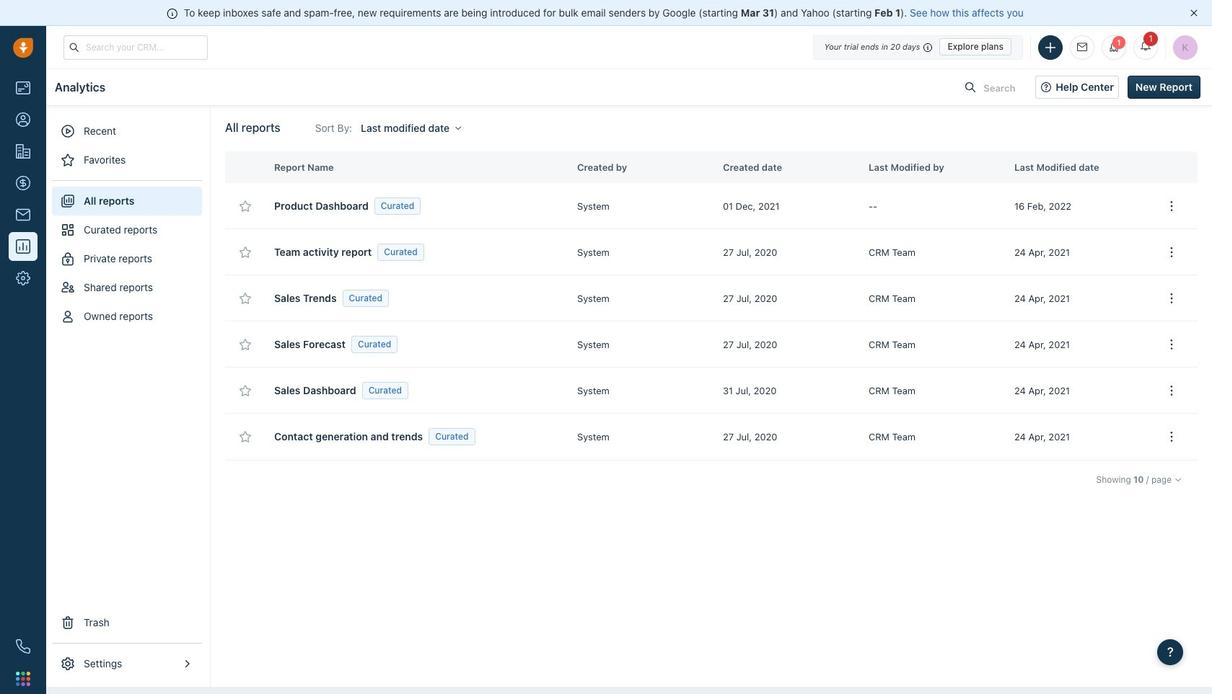 Task type: describe. For each thing, give the bounding box(es) containing it.
close image
[[1190, 9, 1198, 17]]

freshworks switcher image
[[16, 672, 30, 687]]

send email image
[[1077, 43, 1087, 52]]

phone image
[[16, 640, 30, 654]]



Task type: vqa. For each thing, say whether or not it's contained in the screenshot.
Phone element
yes



Task type: locate. For each thing, give the bounding box(es) containing it.
Search your CRM... text field
[[63, 35, 208, 60]]

phone element
[[9, 633, 38, 662]]



